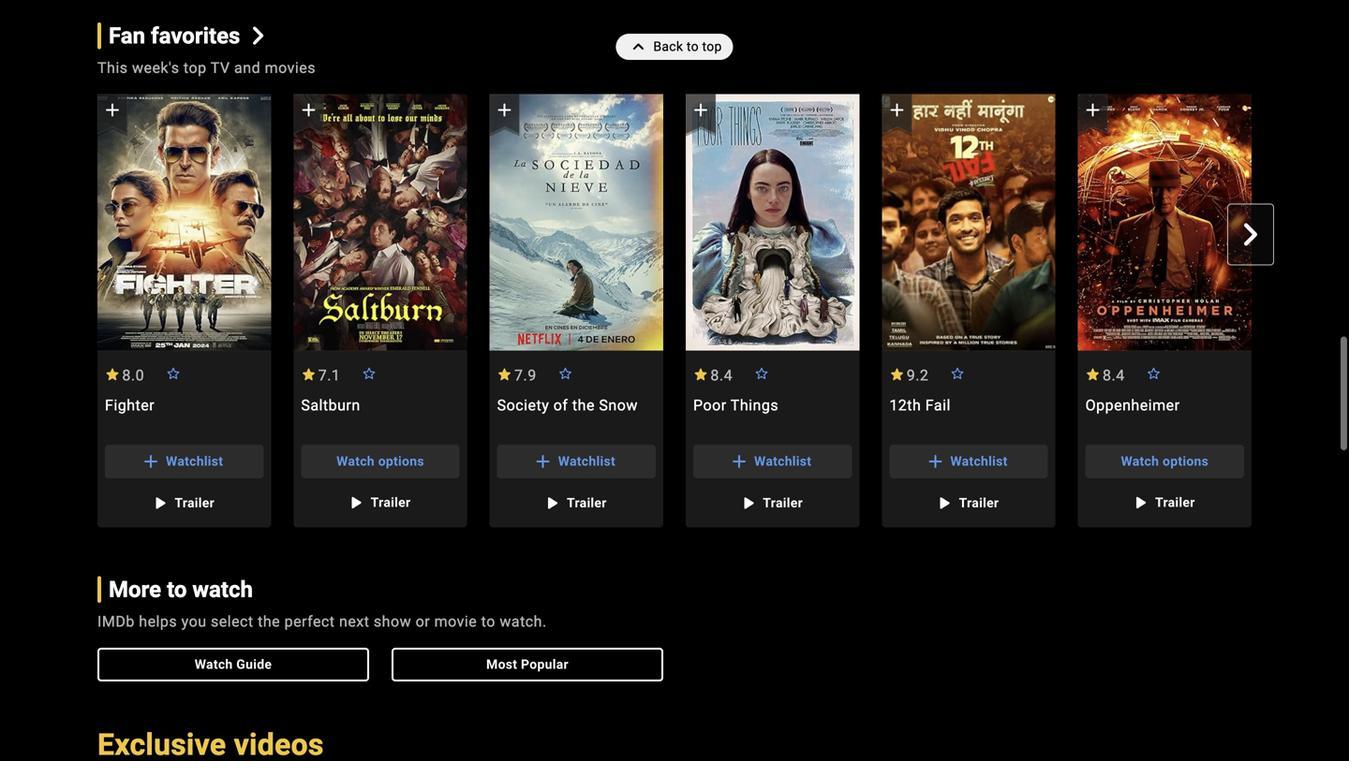 Task type: locate. For each thing, give the bounding box(es) containing it.
add image
[[101, 99, 124, 121], [297, 99, 320, 121], [493, 99, 516, 121], [689, 99, 712, 121], [1082, 99, 1104, 121], [140, 450, 162, 473]]

add image for oppenheimer
[[1082, 99, 1104, 121]]

trailer button for oppenheimer
[[1119, 486, 1210, 520]]

trailer down oppenheimer link
[[1155, 495, 1195, 510]]

0 horizontal spatial options
[[378, 454, 424, 469]]

tv
[[211, 59, 230, 77]]

4 watchlist from the left
[[950, 454, 1008, 469]]

watch.
[[500, 613, 547, 631]]

popular
[[521, 657, 569, 673]]

options down saltburn link
[[378, 454, 424, 469]]

you
[[181, 613, 207, 631]]

watchlist button down society of the snow link
[[497, 445, 656, 479]]

watchlist down fighter link
[[166, 454, 223, 469]]

top right back at the top of page
[[702, 39, 722, 54]]

8.4 for oppenheimer
[[1103, 367, 1125, 384]]

8.4
[[710, 367, 733, 384], [1103, 367, 1125, 384]]

watch options button down oppenheimer link
[[1085, 445, 1244, 479]]

2 watchlist button from the left
[[497, 445, 656, 479]]

watchlist down poor things link
[[754, 454, 812, 469]]

trailer for oppenheimer
[[1155, 495, 1195, 510]]

4 star border inline image from the left
[[754, 368, 769, 380]]

1 horizontal spatial options
[[1163, 454, 1209, 469]]

play arrow image up more to watch
[[148, 492, 171, 515]]

watch down saltburn link
[[336, 454, 375, 469]]

0 horizontal spatial 8.4
[[710, 367, 733, 384]]

star inline image for fighter
[[105, 369, 120, 381]]

0 vertical spatial to
[[687, 39, 699, 54]]

star inline image up oppenheimer
[[1085, 369, 1100, 381]]

2 trailer from the left
[[1155, 495, 1195, 510]]

group
[[75, 94, 1349, 531], [97, 94, 271, 528], [97, 94, 271, 351], [294, 94, 467, 528], [294, 94, 467, 351], [490, 94, 663, 528], [490, 94, 663, 351], [686, 94, 859, 528], [686, 94, 859, 351], [882, 94, 1055, 528], [882, 94, 1055, 351], [1078, 94, 1252, 528], [1078, 94, 1252, 351], [1274, 94, 1349, 528], [1274, 94, 1349, 351]]

the right select
[[258, 613, 280, 631]]

star inline image left 7.1
[[301, 369, 316, 381]]

to right back at the top of page
[[687, 39, 699, 54]]

0 vertical spatial the
[[572, 397, 595, 414]]

3 watchlist button from the left
[[693, 445, 852, 479]]

watchlist down 12th fail link
[[950, 454, 1008, 469]]

play arrow image down 12th fail link
[[933, 492, 955, 515]]

watchlist down society of the snow link
[[558, 454, 615, 469]]

play arrow image down oppenheimer link
[[1129, 492, 1151, 514]]

3 trailer from the left
[[175, 495, 215, 511]]

2 star border inline image from the left
[[362, 368, 377, 380]]

1 horizontal spatial top
[[702, 39, 722, 54]]

star border inline image up "things"
[[754, 368, 769, 380]]

0 horizontal spatial play arrow image
[[344, 492, 367, 514]]

options
[[378, 454, 424, 469], [1163, 454, 1209, 469]]

trailer button up more to watch
[[139, 487, 230, 520]]

trailer up more to watch
[[175, 495, 215, 511]]

watch guide button
[[97, 648, 369, 682]]

play arrow image down saltburn link
[[344, 492, 367, 514]]

1 star inline image from the left
[[105, 369, 120, 381]]

watch options for saltburn
[[336, 454, 424, 469]]

of
[[553, 397, 568, 414]]

0 horizontal spatial to
[[167, 576, 187, 603]]

star inline image for poor things
[[693, 369, 708, 381]]

poor things link
[[686, 396, 859, 434]]

0 vertical spatial top
[[702, 39, 722, 54]]

8.0
[[122, 367, 144, 384]]

star inline image left 9.2
[[889, 369, 904, 381]]

watchlist
[[166, 454, 223, 469], [558, 454, 615, 469], [754, 454, 812, 469], [950, 454, 1008, 469]]

watch inside button
[[195, 657, 233, 673]]

star inline image left 8.0
[[105, 369, 120, 381]]

0 horizontal spatial watch options
[[336, 454, 424, 469]]

1 horizontal spatial play arrow image
[[933, 492, 955, 515]]

7.9
[[514, 367, 537, 384]]

watch down oppenheimer link
[[1121, 454, 1159, 469]]

2 watch options from the left
[[1121, 454, 1209, 469]]

watch left guide
[[195, 657, 233, 673]]

1 vertical spatial to
[[167, 576, 187, 603]]

this week's top tv and movies
[[97, 59, 316, 77]]

play arrow image for poor things
[[737, 492, 759, 515]]

watchlist button down fighter link
[[105, 445, 264, 479]]

watch
[[336, 454, 375, 469], [1121, 454, 1159, 469], [195, 657, 233, 673]]

3 star inline image from the left
[[693, 369, 708, 381]]

star border inline image up oppenheimer
[[1146, 368, 1161, 380]]

options for saltburn
[[378, 454, 424, 469]]

1 horizontal spatial watch options
[[1121, 454, 1209, 469]]

2 options from the left
[[1163, 454, 1209, 469]]

add image for poor things
[[689, 99, 712, 121]]

chevron right inline image
[[249, 27, 267, 45], [1239, 223, 1262, 246]]

8.4 up oppenheimer
[[1103, 367, 1125, 384]]

to right movie
[[481, 613, 495, 631]]

oppenheimer
[[1085, 397, 1180, 414]]

trailer button down society of the snow link
[[531, 487, 622, 520]]

trailer for society of the snow
[[567, 495, 607, 511]]

play arrow image for society of the snow
[[541, 492, 563, 515]]

trailer for poor things
[[763, 495, 803, 511]]

3 star border inline image from the left
[[558, 368, 573, 380]]

snow
[[599, 397, 638, 414]]

add image for saltburn
[[297, 99, 320, 121]]

8.4 for poor things
[[710, 367, 733, 384]]

fail
[[925, 397, 951, 414]]

1 trailer from the left
[[371, 495, 411, 510]]

watch options
[[336, 454, 424, 469], [1121, 454, 1209, 469]]

trailer down saltburn link
[[371, 495, 411, 510]]

1 horizontal spatial the
[[572, 397, 595, 414]]

2 watchlist from the left
[[558, 454, 615, 469]]

watch options button inside group
[[301, 445, 460, 479]]

12th fail
[[889, 397, 951, 414]]

and
[[234, 59, 261, 77]]

0 horizontal spatial the
[[258, 613, 280, 631]]

trailer button down oppenheimer link
[[1119, 486, 1210, 520]]

1 watch options from the left
[[336, 454, 424, 469]]

group containing 7.9
[[490, 94, 663, 528]]

1 horizontal spatial play arrow image
[[541, 492, 563, 515]]

1 star border inline image from the left
[[166, 368, 181, 380]]

watchlist button down 12th fail link
[[889, 445, 1048, 479]]

5 trailer from the left
[[763, 495, 803, 511]]

top
[[702, 39, 722, 54], [184, 59, 207, 77]]

society of the snow link
[[490, 396, 663, 434]]

this
[[97, 59, 128, 77]]

to up the you
[[167, 576, 187, 603]]

trailer button for saltburn
[[335, 486, 426, 520]]

options down oppenheimer link
[[1163, 454, 1209, 469]]

trailer button for fighter
[[139, 487, 230, 520]]

play arrow image for oppenheimer
[[1129, 492, 1151, 514]]

star inline image
[[105, 369, 120, 381], [301, 369, 316, 381], [693, 369, 708, 381], [889, 369, 904, 381], [1085, 369, 1100, 381]]

play arrow image
[[344, 492, 367, 514], [541, 492, 563, 515], [737, 492, 759, 515]]

2 vertical spatial to
[[481, 613, 495, 631]]

1 vertical spatial the
[[258, 613, 280, 631]]

2 horizontal spatial to
[[687, 39, 699, 54]]

1 watch options button from the left
[[301, 445, 460, 479]]

0 horizontal spatial watch
[[195, 657, 233, 673]]

star border inline image
[[166, 368, 181, 380], [362, 368, 377, 380], [558, 368, 573, 380], [754, 368, 769, 380]]

0 horizontal spatial top
[[184, 59, 207, 77]]

trailer
[[371, 495, 411, 510], [1155, 495, 1195, 510], [175, 495, 215, 511], [567, 495, 607, 511], [763, 495, 803, 511], [959, 495, 999, 511]]

watch options button for oppenheimer
[[1085, 445, 1244, 479]]

4 trailer from the left
[[567, 495, 607, 511]]

trailer for 12th fail
[[959, 495, 999, 511]]

watchlist button for poor things
[[693, 445, 852, 479]]

0 vertical spatial chevron right inline image
[[249, 27, 267, 45]]

1 horizontal spatial star border inline image
[[1146, 368, 1161, 380]]

0 horizontal spatial chevron right inline image
[[249, 27, 267, 45]]

2 star border inline image from the left
[[1146, 368, 1161, 380]]

more
[[109, 576, 161, 603]]

star border inline image up the society of the snow
[[558, 368, 573, 380]]

fan
[[109, 22, 145, 49]]

poor
[[693, 397, 727, 414]]

chevron right inline image left killers of the flower moon image
[[1239, 223, 1262, 246]]

trailer down society of the snow link
[[567, 495, 607, 511]]

trailer for fighter
[[175, 495, 215, 511]]

play arrow image down poor things link
[[737, 492, 759, 515]]

1 horizontal spatial 8.4
[[1103, 367, 1125, 384]]

1 8.4 from the left
[[710, 367, 733, 384]]

fighter
[[105, 397, 155, 414]]

star border inline image up fail
[[950, 368, 965, 380]]

4 watchlist button from the left
[[889, 445, 1048, 479]]

watchlist for 12th fail
[[950, 454, 1008, 469]]

watch guide
[[195, 657, 272, 673]]

trailer button down poor things link
[[727, 487, 818, 520]]

saltburn
[[301, 397, 360, 414]]

trailer button
[[335, 486, 426, 520], [1119, 486, 1210, 520], [139, 487, 230, 520], [531, 487, 622, 520], [727, 487, 818, 520], [923, 487, 1014, 520]]

top inside button
[[702, 39, 722, 54]]

play arrow image
[[1129, 492, 1151, 514], [148, 492, 171, 515], [933, 492, 955, 515]]

7.1
[[318, 367, 340, 384]]

play arrow image down society of the snow link
[[541, 492, 563, 515]]

2 star inline image from the left
[[301, 369, 316, 381]]

watchlist button down poor things link
[[693, 445, 852, 479]]

2 8.4 from the left
[[1103, 367, 1125, 384]]

trailer down 12th fail link
[[959, 495, 999, 511]]

1 watchlist from the left
[[166, 454, 223, 469]]

1 vertical spatial top
[[184, 59, 207, 77]]

12th fail image
[[882, 94, 1055, 351]]

1 star border inline image from the left
[[950, 368, 965, 380]]

oppenheimer image
[[1078, 94, 1252, 351]]

4 star inline image from the left
[[889, 369, 904, 381]]

play arrow image for 12th fail
[[933, 492, 955, 515]]

watchlist button for fighter
[[105, 445, 264, 479]]

trailer down poor things link
[[763, 495, 803, 511]]

1 watchlist button from the left
[[105, 445, 264, 479]]

the
[[572, 397, 595, 414], [258, 613, 280, 631]]

watch options button
[[301, 445, 460, 479], [1085, 445, 1244, 479]]

favorites
[[151, 22, 240, 49]]

2 horizontal spatial play arrow image
[[737, 492, 759, 515]]

top left tv
[[184, 59, 207, 77]]

watch options button down saltburn link
[[301, 445, 460, 479]]

watchlist button
[[105, 445, 264, 479], [497, 445, 656, 479], [693, 445, 852, 479], [889, 445, 1048, 479]]

star inline image up poor
[[693, 369, 708, 381]]

options inside group
[[378, 454, 424, 469]]

2 watch options button from the left
[[1085, 445, 1244, 479]]

1 horizontal spatial watch options button
[[1085, 445, 1244, 479]]

trailer button for society of the snow
[[531, 487, 622, 520]]

watch options down saltburn link
[[336, 454, 424, 469]]

12th fail link
[[882, 396, 1055, 434]]

0 horizontal spatial star border inline image
[[950, 368, 965, 380]]

trailer button down 12th fail link
[[923, 487, 1014, 520]]

0 horizontal spatial play arrow image
[[148, 492, 171, 515]]

2 horizontal spatial play arrow image
[[1129, 492, 1151, 514]]

guide
[[236, 657, 272, 673]]

fighter link
[[97, 396, 271, 434]]

star border inline image right 8.0
[[166, 368, 181, 380]]

trailer button down saltburn link
[[335, 486, 426, 520]]

2 horizontal spatial watch
[[1121, 454, 1159, 469]]

saltburn link
[[294, 396, 467, 434]]

expand less image
[[627, 34, 653, 60]]

watchlist for poor things
[[754, 454, 812, 469]]

1 horizontal spatial chevron right inline image
[[1239, 223, 1262, 246]]

star border inline image
[[950, 368, 965, 380], [1146, 368, 1161, 380]]

star border inline image right 7.1
[[362, 368, 377, 380]]

trailer button for poor things
[[727, 487, 818, 520]]

watch options for oppenheimer
[[1121, 454, 1209, 469]]

5 star inline image from the left
[[1085, 369, 1100, 381]]

top for week's
[[184, 59, 207, 77]]

1 horizontal spatial watch
[[336, 454, 375, 469]]

8.4 up poor
[[710, 367, 733, 384]]

chevron right inline image up the and
[[249, 27, 267, 45]]

watch options down oppenheimer link
[[1121, 454, 1209, 469]]

1 options from the left
[[378, 454, 424, 469]]

3 watchlist from the left
[[754, 454, 812, 469]]

the right of
[[572, 397, 595, 414]]

0 horizontal spatial watch options button
[[301, 445, 460, 479]]

to inside back to top button
[[687, 39, 699, 54]]

add image
[[886, 99, 908, 121], [532, 450, 554, 473], [728, 450, 750, 473], [924, 450, 947, 473]]

or
[[416, 613, 430, 631]]

most popular
[[486, 657, 569, 673]]

to
[[687, 39, 699, 54], [167, 576, 187, 603], [481, 613, 495, 631]]

6 trailer from the left
[[959, 495, 999, 511]]



Task type: vqa. For each thing, say whether or not it's contained in the screenshot.
first movie icon
no



Task type: describe. For each thing, give the bounding box(es) containing it.
watchlist for fighter
[[166, 454, 223, 469]]

top for to
[[702, 39, 722, 54]]

9.2
[[907, 367, 929, 384]]

add image for society of the snow
[[493, 99, 516, 121]]

star border inline image for 7.9
[[558, 368, 573, 380]]

most
[[486, 657, 517, 673]]

watch for oppenheimer
[[1121, 454, 1159, 469]]

watch options button for saltburn
[[301, 445, 460, 479]]

poor things image
[[686, 94, 859, 351]]

next
[[339, 613, 370, 631]]

1 vertical spatial chevron right inline image
[[1239, 223, 1262, 246]]

imdb
[[97, 613, 135, 631]]

trailer for saltburn
[[371, 495, 411, 510]]

society of the snow
[[497, 397, 638, 414]]

group containing 9.2
[[882, 94, 1055, 528]]

to for watch
[[167, 576, 187, 603]]

perfect
[[284, 613, 335, 631]]

society of the snow image
[[490, 94, 663, 351]]

to for top
[[687, 39, 699, 54]]

week's
[[132, 59, 179, 77]]

trailer button for 12th fail
[[923, 487, 1014, 520]]

things
[[731, 397, 779, 414]]

helps
[[139, 613, 177, 631]]

show
[[374, 613, 411, 631]]

back
[[653, 39, 683, 54]]

poor things
[[693, 397, 779, 414]]

watchlist button for society of the snow
[[497, 445, 656, 479]]

killers of the flower moon image
[[1274, 94, 1349, 351]]

group containing 7.1
[[294, 94, 467, 528]]

fan favorites
[[109, 22, 240, 49]]

star inline image
[[497, 369, 512, 381]]

saltburn image
[[294, 94, 467, 351]]

star border inline image for 8.4
[[754, 368, 769, 380]]

more to watch
[[109, 576, 253, 603]]

most popular button
[[392, 648, 663, 682]]

select
[[211, 613, 254, 631]]

add image for 12th fail
[[924, 450, 947, 473]]

watchlist button for 12th fail
[[889, 445, 1048, 479]]

fan favorites link
[[97, 22, 267, 49]]

oppenheimer link
[[1078, 396, 1252, 434]]

watch for saltburn
[[336, 454, 375, 469]]

options for oppenheimer
[[1163, 454, 1209, 469]]

back to top button
[[616, 34, 733, 60]]

12th
[[889, 397, 921, 414]]

star inline image for oppenheimer
[[1085, 369, 1100, 381]]

chevron right inline image inside fan favorites link
[[249, 27, 267, 45]]

watch
[[192, 576, 253, 603]]

star border inline image for 8.4
[[1146, 368, 1161, 380]]

add image for fighter
[[101, 99, 124, 121]]

movie
[[434, 613, 477, 631]]

back to top
[[653, 39, 722, 54]]

star border inline image for 9.2
[[950, 368, 965, 380]]

movies
[[265, 59, 316, 77]]

add image for society of the snow
[[532, 450, 554, 473]]

star inline image for 12th fail
[[889, 369, 904, 381]]

imdb helps you select the perfect next show or movie to watch.
[[97, 613, 547, 631]]

society
[[497, 397, 549, 414]]

add image for poor things
[[728, 450, 750, 473]]

star border inline image for 7.1
[[362, 368, 377, 380]]

fighter image
[[97, 94, 271, 351]]

play arrow image for saltburn
[[344, 492, 367, 514]]

1 horizontal spatial to
[[481, 613, 495, 631]]

play arrow image for fighter
[[148, 492, 171, 515]]

star border inline image for 8.0
[[166, 368, 181, 380]]

watchlist for society of the snow
[[558, 454, 615, 469]]

star inline image for saltburn
[[301, 369, 316, 381]]



